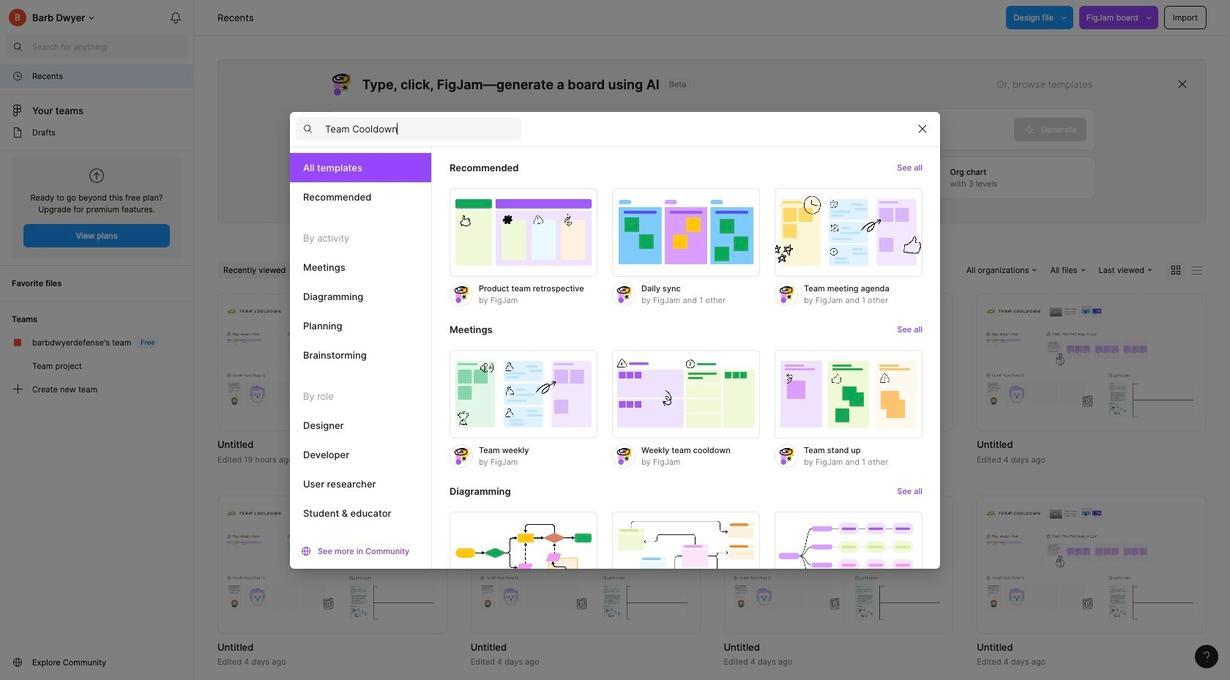 Task type: vqa. For each thing, say whether or not it's contained in the screenshot.
See all All templates image
no



Task type: describe. For each thing, give the bounding box(es) containing it.
recent 16 image
[[12, 70, 23, 82]]

community 16 image
[[12, 657, 23, 669]]

uml diagram image
[[612, 512, 760, 601]]

team weekly image
[[450, 350, 598, 439]]

Search templates text field
[[325, 120, 522, 138]]

Ex: A weekly team meeting, starting with an ice breaker field
[[329, 109, 1015, 150]]



Task type: locate. For each thing, give the bounding box(es) containing it.
product team retrospective image
[[450, 188, 598, 277]]

weekly team cooldown image
[[612, 350, 760, 439]]

dialog
[[290, 111, 941, 630]]

team stand up image
[[775, 350, 923, 439]]

team meeting agenda image
[[775, 188, 923, 277]]

page 16 image
[[12, 127, 23, 138]]

file thumbnail image
[[225, 303, 440, 422], [478, 303, 693, 422], [732, 303, 947, 422], [985, 303, 1200, 422], [225, 506, 440, 625], [478, 506, 693, 625], [732, 506, 947, 625], [985, 506, 1200, 625]]

daily sync image
[[612, 188, 760, 277]]

Search for anything text field
[[32, 41, 188, 53]]

bell 32 image
[[164, 6, 188, 29]]

search 32 image
[[6, 35, 29, 59]]

mindmap image
[[775, 512, 923, 601]]

diagram basics image
[[450, 512, 598, 601]]



